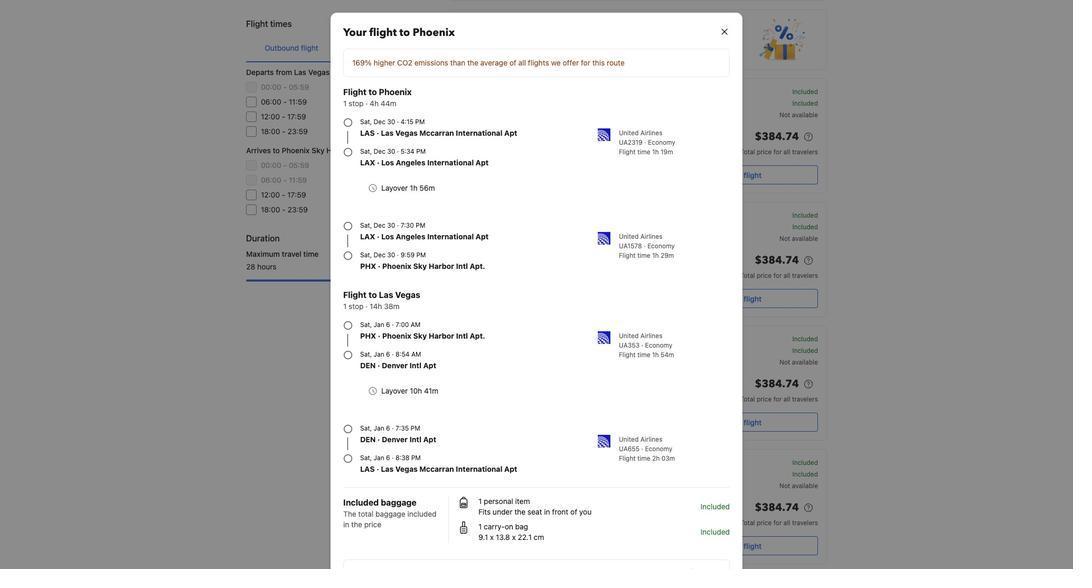 Task type: locate. For each thing, give the bounding box(es) containing it.
1h left 29m
[[652, 251, 659, 259]]

mccarran down 22
[[420, 128, 454, 137]]

1 vertical spatial angeles
[[396, 232, 426, 241]]

6 left '8:54'
[[386, 350, 390, 358]]

of inside 1 personal item fits under the seat in front of you
[[571, 507, 578, 516]]

10%
[[505, 48, 520, 57]]

1 personal item fits under the seat in front of you
[[479, 497, 592, 516]]

2 vertical spatial the
[[351, 520, 362, 529]]

carry-
[[484, 522, 505, 531]]

1 vertical spatial den
[[360, 435, 376, 444]]

00:00 - 05:59 down arrives
[[261, 161, 309, 170]]

sat, down 14h
[[360, 321, 372, 329]]

2 0 from the top
[[423, 175, 428, 184]]

0 vertical spatial in
[[475, 48, 481, 57]]

angeles down 5:34
[[396, 158, 426, 167]]

sky for sat, jan 6 · 7:00 am phx · phoenix sky harbor intl apt.
[[413, 331, 427, 340]]

9:59 for 9:59 pm
[[620, 460, 640, 469]]

x right 9.1
[[490, 533, 494, 542]]

los for sat, dec 30 · 5:34 pm lax · los angeles international apt
[[381, 158, 394, 167]]

lax inside 'sat, dec 30 · 5:34 pm lax · los angeles international apt'
[[360, 158, 375, 167]]

7:00
[[488, 137, 506, 146], [396, 321, 409, 329]]

1 mccarran from the top
[[420, 128, 454, 137]]

in inside included baggage the total baggage included in the price
[[343, 520, 349, 529]]

see flight button
[[672, 165, 818, 184], [672, 289, 818, 308], [672, 413, 818, 432], [672, 536, 818, 555]]

1 horizontal spatial 7:00
[[488, 137, 506, 146]]

den
[[360, 361, 376, 370], [360, 435, 376, 444]]

in right seat
[[544, 507, 550, 516]]

other
[[600, 48, 618, 57]]

0 vertical spatial 4:15
[[401, 118, 414, 126]]

denver for sat, jan 6 · 8:54 am den · denver intl apt
[[382, 361, 408, 370]]

flight inside 'button'
[[386, 43, 404, 52]]

0 horizontal spatial bag
[[515, 522, 528, 531]]

0 vertical spatial 06:00
[[261, 97, 281, 106]]

phoenix up the 44m
[[379, 87, 412, 97]]

2 horizontal spatial in
[[544, 507, 550, 516]]

baggage
[[381, 498, 417, 507], [376, 509, 406, 518]]

travel
[[620, 48, 639, 57], [282, 249, 302, 258]]

2 $384.74 region from the top
[[672, 252, 818, 271]]

your flight to phoenix
[[343, 25, 455, 40]]

sat, for sat, jan 6 · 8:38 pm las · las vegas mccarran international apt
[[360, 454, 372, 462]]

0 horizontal spatial 8:38
[[396, 454, 410, 462]]

for
[[581, 58, 591, 67], [774, 148, 782, 156], [774, 272, 782, 279], [774, 395, 782, 403], [774, 519, 782, 527]]

dec left 5:34
[[374, 147, 386, 155]]

2 angeles from the top
[[396, 232, 426, 241]]

1 left 14h
[[343, 302, 347, 311]]

1 vertical spatial 18:00 - 23:59
[[261, 205, 308, 214]]

denver inside sat, jan 6 · 7:35 pm den · denver intl apt
[[382, 435, 408, 444]]

apt
[[505, 128, 518, 137], [476, 158, 489, 167], [476, 232, 489, 241], [423, 361, 436, 370], [423, 435, 436, 444], [505, 464, 518, 473]]

vegas down sat, jan 6 · 7:35 pm den · denver intl apt
[[396, 464, 418, 473]]

1 11:59 from the top
[[289, 97, 307, 106]]

0 vertical spatial travel
[[620, 48, 639, 57]]

. for 5:00
[[502, 517, 504, 525]]

. inside 9:59 pm phx . dec 30
[[630, 346, 632, 353]]

return flight
[[361, 43, 404, 52]]

1 vertical spatial bag
[[515, 522, 528, 531]]

las up 38m
[[379, 290, 393, 300]]

1 layover from the top
[[381, 183, 408, 192]]

4 not from the top
[[780, 482, 791, 490]]

jan for sat, jan 6 · 7:35 pm den · denver intl apt
[[374, 424, 384, 432]]

included inside included baggage the total baggage included in the price
[[343, 498, 379, 507]]

1 vertical spatial baggage
[[376, 509, 406, 518]]

0 vertical spatial 7:00
[[488, 137, 506, 146]]

8:54
[[396, 350, 410, 358]]

flight inside united airlines ua1578 · economy flight time 1h 29m
[[619, 251, 636, 259]]

0 vertical spatial 12:00 - 17:59
[[261, 112, 306, 121]]

under
[[493, 507, 513, 516]]

1 vertical spatial sky
[[413, 262, 427, 271]]

1 18:00 from the top
[[261, 127, 280, 136]]

dec inside sat, dec 30 · 4:15 pm las · las vegas mccarran international apt
[[374, 118, 386, 126]]

apt inside 'sat, dec 30 · 5:34 pm lax · los angeles international apt'
[[476, 158, 489, 167]]

sat, down 4h
[[360, 118, 372, 126]]

of
[[510, 58, 517, 67], [571, 507, 578, 516]]

1 inside the "flight to phoenix 1 stop · 4h 44m"
[[343, 99, 347, 108]]

las up personal
[[488, 471, 500, 479]]

angeles for sat, dec 30 · 5:34 pm lax · los angeles international apt
[[396, 158, 426, 167]]

00:00
[[261, 82, 281, 91], [261, 161, 281, 170]]

dec for sat, dec 30 · 4:15 pm las · las vegas mccarran international apt
[[374, 118, 386, 126]]

30 for sat, dec 30 · 7:30 pm lax · los angeles international apt
[[387, 221, 395, 229]]

6 right the on
[[518, 519, 523, 527]]

baggage up included
[[381, 498, 417, 507]]

11:59 down 'arrives to phoenix sky harbor international airport'
[[289, 175, 307, 184]]

sat, down sat, jan 6 · 7:35 pm den · denver intl apt
[[360, 454, 372, 462]]

1 vertical spatial harbor
[[429, 262, 454, 271]]

las down ua2319
[[621, 148, 633, 156]]

2 vertical spatial in
[[343, 520, 349, 529]]

united airlines
[[458, 166, 502, 174], [458, 489, 502, 497], [458, 537, 502, 545]]

3 see flight from the top
[[729, 418, 762, 427]]

2 mccarran from the top
[[420, 464, 454, 473]]

las up total
[[360, 464, 375, 473]]

international
[[456, 128, 503, 137], [353, 146, 397, 155], [427, 158, 474, 167], [427, 232, 474, 241], [456, 464, 503, 473]]

1 vertical spatial 17:59
[[287, 190, 306, 199]]

$384.74 region
[[672, 128, 818, 147], [672, 252, 818, 271], [672, 376, 818, 395], [672, 499, 818, 518]]

phoenix up '8:54'
[[382, 331, 412, 340]]

harbor
[[327, 146, 351, 155], [429, 262, 454, 271], [429, 331, 454, 340]]

tab list
[[246, 34, 428, 63]]

2 $384.74 from the top
[[755, 253, 799, 267]]

06:00 down arrives
[[261, 175, 281, 184]]

to for 1
[[369, 87, 377, 97]]

time up 9:58 pm
[[638, 251, 651, 259]]

1 not from the top
[[780, 111, 791, 119]]

airlines up ua2319
[[641, 129, 663, 137]]

1 vertical spatial apt.
[[470, 331, 485, 340]]

3 see flight button from the top
[[672, 413, 818, 432]]

mccarran
[[420, 128, 454, 137], [420, 464, 454, 473]]

jan inside 'sat, jan 6 · 7:00 am phx · phoenix sky harbor intl apt.'
[[374, 321, 384, 329]]

12:00 - 17:59 for from
[[261, 112, 306, 121]]

1 los from the top
[[381, 158, 394, 167]]

sat, left '8:54'
[[360, 350, 372, 358]]

3 sat, from the top
[[360, 221, 372, 229]]

0 vertical spatial 9:59
[[401, 251, 415, 259]]

dec left 7:30 on the top of the page
[[374, 221, 386, 229]]

2 vertical spatial sky
[[413, 331, 427, 340]]

6 down sat, jan 6 · 7:35 pm den · denver intl apt
[[386, 454, 390, 462]]

3 $384.74 region from the top
[[672, 376, 818, 395]]

personal
[[484, 497, 513, 506]]

2 not from the top
[[780, 235, 791, 243]]

0 vertical spatial united airlines image
[[598, 128, 611, 141]]

11:59 down the departs from las vegas
[[289, 97, 307, 106]]

stop
[[349, 99, 364, 108], [349, 302, 364, 311]]

1 vertical spatial travel
[[282, 249, 302, 258]]

1 vertical spatial 00:00 - 05:59
[[261, 161, 309, 170]]

las down sat, jan 6 · 7:35 pm den · denver intl apt
[[381, 464, 394, 473]]

get
[[492, 48, 503, 57]]

0 up 12
[[423, 175, 428, 184]]

los up layover 1h 56m
[[381, 158, 394, 167]]

0 vertical spatial 18:00
[[261, 127, 280, 136]]

las inside sat, dec 30 · 4:15 pm las · las vegas mccarran international apt
[[381, 128, 394, 137]]

2 layover from the top
[[381, 386, 408, 395]]

time for apt
[[638, 251, 651, 259]]

1 vertical spatial of
[[571, 507, 578, 516]]

1 travelers from the top
[[792, 148, 818, 156]]

06:00 down departs
[[261, 97, 281, 106]]

las down the 44m
[[381, 128, 394, 137]]

0 horizontal spatial of
[[510, 58, 517, 67]]

30 for sat, dec 30 · 5:34 pm lax · los angeles international apt
[[387, 147, 395, 155]]

3 united airlines image from the top
[[598, 435, 611, 447]]

sat, inside sat, dec 30 · 4:15 pm las · las vegas mccarran international apt
[[360, 118, 372, 126]]

1 00:00 from the top
[[261, 82, 281, 91]]

. inside 8:38 pm las . jan 6
[[635, 146, 637, 154]]

phoenix up 'emissions'
[[413, 25, 455, 40]]

time for intl
[[638, 351, 651, 359]]

united up ua353
[[619, 332, 639, 340]]

8:38 pm las . jan 6
[[620, 137, 655, 156]]

8 sat, from the top
[[360, 454, 372, 462]]

. inside "4:15 pm las . dec 30"
[[501, 469, 503, 477]]

1 sat, from the top
[[360, 118, 372, 126]]

1 horizontal spatial of
[[571, 507, 578, 516]]

sat, up flight to las vegas 1 stop · 14h 38m
[[360, 251, 372, 259]]

0 vertical spatial apt.
[[470, 262, 485, 271]]

1 horizontal spatial 4:15
[[488, 460, 506, 469]]

0 vertical spatial baggage
[[381, 498, 417, 507]]

total price for all travelers
[[741, 148, 818, 156], [741, 272, 818, 279], [741, 395, 818, 403], [741, 519, 818, 527]]

dec up 'item'
[[505, 471, 517, 479]]

sat, left 7:30 on the top of the page
[[360, 221, 372, 229]]

6 inside 'sat, jan 6 · 7:00 am phx · phoenix sky harbor intl apt.'
[[386, 321, 390, 329]]

1 see from the top
[[729, 170, 742, 179]]

30 down the 44m
[[387, 118, 395, 126]]

sat, for sat, dec 30 · 5:34 pm lax · los angeles international apt
[[360, 147, 372, 155]]

1 vertical spatial 7:00
[[396, 321, 409, 329]]

18:00 up arrives
[[261, 127, 280, 136]]

1 12:00 from the top
[[261, 112, 280, 121]]

0 vertical spatial of
[[510, 58, 517, 67]]

lax for sat, dec 30 · 5:34 pm lax · los angeles international apt
[[360, 158, 375, 167]]

· inside the "flight to phoenix 1 stop · 4h 44m"
[[366, 99, 368, 108]]

3 total from the top
[[741, 395, 755, 403]]

1h for las vegas mccarran international apt
[[652, 148, 659, 156]]

2 vertical spatial 9:59
[[620, 460, 640, 469]]

6 left "7:35"
[[386, 424, 390, 432]]

0 horizontal spatial 7:00
[[396, 321, 409, 329]]

airlines down 7:00 am phx
[[480, 166, 502, 174]]

0 vertical spatial 0
[[423, 161, 428, 170]]

2 available from the top
[[792, 235, 818, 243]]

los inside sat, dec 30 · 7:30 pm lax · los angeles international apt
[[381, 232, 394, 241]]

2 lax from the top
[[360, 232, 375, 241]]

not available
[[780, 111, 818, 119], [780, 235, 818, 243], [780, 358, 818, 366], [780, 482, 818, 490]]

sat, inside 'sat, dec 30 · 5:34 pm lax · los angeles international apt'
[[360, 147, 372, 155]]

united airlines image
[[598, 232, 611, 245]]

0 for 06:00 - 11:59
[[423, 175, 428, 184]]

0 vertical spatial 8:38
[[620, 137, 640, 146]]

los
[[381, 158, 394, 167], [381, 232, 394, 241]]

00:00 - 05:59 down 'from'
[[261, 82, 309, 91]]

12:00 up arrives
[[261, 112, 280, 121]]

jan left "7:35"
[[374, 424, 384, 432]]

your flight to phoenix dialog
[[318, 0, 756, 569]]

departs
[[246, 68, 274, 77]]

dec left 54m
[[633, 348, 645, 356]]

lax inside sat, dec 30 · 7:30 pm lax · los angeles international apt
[[360, 232, 375, 241]]

0 horizontal spatial x
[[490, 533, 494, 542]]

0 vertical spatial lax
[[360, 158, 375, 167]]

2 23:59 from the top
[[288, 205, 308, 214]]

30 for sat, dec 30 · 9:59 pm phx · phoenix sky harbor intl apt.
[[387, 251, 395, 259]]

1 carry-on bag 9.1 x 13.8 x 22.1 cm
[[479, 522, 544, 542]]

2 sat, from the top
[[360, 147, 372, 155]]

2 see flight button from the top
[[672, 289, 818, 308]]

2 11:59 from the top
[[289, 175, 307, 184]]

1 vertical spatial 12:00 - 17:59
[[261, 190, 306, 199]]

1 $384.74 region from the top
[[672, 128, 818, 147]]

to inside flight to las vegas 1 stop · 14h 38m
[[369, 290, 377, 300]]

4 see flight button from the top
[[672, 536, 818, 555]]

30 inside "4:15 pm las . dec 30"
[[519, 471, 526, 479]]

0 vertical spatial united airlines
[[458, 166, 502, 174]]

sat, inside sat, jan 6 · 8:54 am den · denver intl apt
[[360, 350, 372, 358]]

2 los from the top
[[381, 232, 394, 241]]

layover 10h 41m
[[381, 386, 439, 395]]

time
[[638, 148, 651, 156], [303, 249, 319, 258], [638, 251, 651, 259], [638, 351, 651, 359], [638, 454, 651, 462]]

the down 'item'
[[515, 507, 526, 516]]

2 00:00 - 05:59 from the top
[[261, 161, 309, 170]]

tab list containing outbound flight
[[246, 34, 428, 63]]

11:59
[[289, 97, 307, 106], [289, 175, 307, 184]]

38m
[[384, 302, 400, 311]]

17:59
[[287, 112, 306, 121], [287, 190, 306, 199]]

1 total price for all travelers from the top
[[741, 148, 818, 156]]

not
[[780, 111, 791, 119], [780, 235, 791, 243], [780, 358, 791, 366], [780, 482, 791, 490]]

sky inside 'sat, dec 30 · 9:59 pm phx · phoenix sky harbor intl apt.'
[[413, 262, 427, 271]]

phoenix
[[413, 25, 455, 40], [379, 87, 412, 97], [282, 146, 310, 155], [382, 262, 412, 271], [382, 331, 412, 340]]

economy
[[648, 138, 676, 146], [648, 242, 675, 250], [645, 341, 673, 349], [645, 445, 673, 453]]

8:38 inside 8:38 pm las . jan 6
[[620, 137, 640, 146]]

0 vertical spatial 00:00
[[261, 82, 281, 91]]

1 angeles from the top
[[396, 158, 426, 167]]

1 23:59 from the top
[[288, 127, 308, 136]]

2 denver from the top
[[382, 435, 408, 444]]

1 x from the left
[[490, 533, 494, 542]]

0 vertical spatial 05:59
[[289, 82, 309, 91]]

12:00 for arrives
[[261, 190, 280, 199]]

1 vertical spatial 18:00
[[261, 205, 280, 214]]

flight inside the "flight to phoenix 1 stop · 4h 44m"
[[343, 87, 367, 97]]

flight for 1st see flight button from the bottom of the page
[[744, 541, 762, 550]]

travel up route
[[620, 48, 639, 57]]

apt. for sat, dec 30 · 9:59 pm phx · phoenix sky harbor intl apt.
[[470, 262, 485, 271]]

0 horizontal spatial 4:15
[[401, 118, 414, 126]]

flight for 3rd see flight button from the bottom of the page
[[744, 294, 762, 303]]

than
[[450, 58, 466, 67]]

1 up the fits
[[479, 497, 482, 506]]

the for than
[[468, 58, 479, 67]]

9:59
[[401, 251, 415, 259], [620, 336, 640, 346], [620, 460, 640, 469]]

arrives
[[246, 146, 271, 155]]

vegas up the airport
[[396, 128, 418, 137]]

4:15 inside sat, dec 30 · 4:15 pm las · las vegas mccarran international apt
[[401, 118, 414, 126]]

layover left 10h
[[381, 386, 408, 395]]

jan for sat, jan 6 · 8:38 pm las · las vegas mccarran international apt
[[374, 454, 384, 462]]

0 vertical spatial 17:59
[[287, 112, 306, 121]]

0 vertical spatial layover
[[381, 183, 408, 192]]

1 vertical spatial united airlines image
[[598, 331, 611, 344]]

06:00 - 11:59 down arrives
[[261, 175, 307, 184]]

1 horizontal spatial the
[[468, 58, 479, 67]]

0 vertical spatial 23:59
[[288, 127, 308, 136]]

dec inside 'sat, dec 30 · 9:59 pm phx · phoenix sky harbor intl apt.'
[[374, 251, 386, 259]]

30 inside sat, dec 30 · 7:30 pm lax · los angeles international apt
[[387, 221, 395, 229]]

1 vertical spatial in
[[544, 507, 550, 516]]

united inside united airlines ua2319 · economy flight time 1h 19m
[[619, 129, 639, 137]]

1 vertical spatial mccarran
[[420, 464, 454, 473]]

to right arrives
[[273, 146, 280, 155]]

all inside your flight to phoenix dialog
[[519, 58, 526, 67]]

2 stop from the top
[[349, 302, 364, 311]]

1 vertical spatial 06:00
[[261, 175, 281, 184]]

30 left 7:30 on the top of the page
[[387, 221, 395, 229]]

3 see from the top
[[729, 418, 742, 427]]

2 vertical spatial united airlines image
[[598, 435, 611, 447]]

23:59
[[288, 127, 308, 136], [288, 205, 308, 214]]

the
[[468, 58, 479, 67], [515, 507, 526, 516], [351, 520, 362, 529]]

17h 58m
[[559, 507, 584, 515]]

06:00 - 11:59
[[261, 97, 307, 106], [261, 175, 307, 184]]

jan inside sat, jan 6 · 8:54 am den · denver intl apt
[[374, 350, 384, 358]]

0 vertical spatial angeles
[[396, 158, 426, 167]]

sky for sat, dec 30 · 9:59 pm phx · phoenix sky harbor intl apt.
[[413, 262, 427, 271]]

3 united airlines from the top
[[458, 537, 502, 545]]

for inside your flight to phoenix dialog
[[581, 58, 591, 67]]

$384.74
[[755, 129, 799, 144], [755, 253, 799, 267], [755, 377, 799, 391], [755, 500, 799, 515]]

1 stop from the top
[[349, 99, 364, 108]]

2 vertical spatial united airlines
[[458, 537, 502, 545]]

4 travelers from the top
[[792, 519, 818, 527]]

2 18:00 - 23:59 from the top
[[261, 205, 308, 214]]

1h left 54m
[[652, 351, 659, 359]]

1 horizontal spatial bag
[[713, 482, 724, 490]]

1 united airlines image from the top
[[598, 128, 611, 141]]

denver down "7:35"
[[382, 435, 408, 444]]

1 left 4h
[[343, 99, 347, 108]]

airlines up the fits
[[480, 489, 502, 497]]

2 horizontal spatial the
[[515, 507, 526, 516]]

0 vertical spatial stop
[[349, 99, 364, 108]]

6 down 22
[[423, 127, 428, 136]]

0 vertical spatial den
[[360, 361, 376, 370]]

2 vertical spatial harbor
[[429, 331, 454, 340]]

airlines up 54m
[[641, 332, 663, 340]]

1 not available from the top
[[780, 111, 818, 119]]

2 see flight from the top
[[729, 294, 762, 303]]

flight to phoenix 1 stop · 4h 44m
[[343, 87, 412, 108]]

0 vertical spatial 11:59
[[289, 97, 307, 106]]

1 vertical spatial layover
[[381, 386, 408, 395]]

united airlines down carry-
[[458, 537, 502, 545]]

sat, for sat, dec 30 · 9:59 pm phx · phoenix sky harbor intl apt.
[[360, 251, 372, 259]]

9:58
[[620, 260, 640, 270]]

phoenix up flight to las vegas 1 stop · 14h 38m
[[382, 262, 412, 271]]

vegas up 38m
[[395, 290, 420, 300]]

international inside 'sat, dec 30 · 5:34 pm lax · los angeles international apt'
[[427, 158, 474, 167]]

00:00 down arrives
[[261, 161, 281, 170]]

4 $384.74 region from the top
[[672, 499, 818, 518]]

1 vertical spatial 8:38
[[396, 454, 410, 462]]

2 apt. from the top
[[470, 331, 485, 340]]

4 total from the top
[[741, 519, 755, 527]]

1 horizontal spatial 8:38
[[620, 137, 640, 146]]

jan for sat, jan 6 · 8:54 am den · denver intl apt
[[374, 350, 384, 358]]

2 17:59 from the top
[[287, 190, 306, 199]]

layover
[[381, 183, 408, 192], [381, 386, 408, 395]]

1 vertical spatial 00:00
[[261, 161, 281, 170]]

united airlines image left ua655
[[598, 435, 611, 447]]

1 0 from the top
[[423, 161, 428, 170]]

1 17:59 from the top
[[287, 112, 306, 121]]

1 vertical spatial 4:15
[[488, 460, 506, 469]]

12:00 - 17:59 up duration
[[261, 190, 306, 199]]

2h
[[652, 454, 660, 462]]

1 horizontal spatial x
[[512, 533, 516, 542]]

1 12:00 - 17:59 from the top
[[261, 112, 306, 121]]

9:59 for 9:59 pm phx . dec 30
[[620, 336, 640, 346]]

1 vertical spatial united airlines
[[458, 489, 502, 497]]

1 vertical spatial 12:00
[[261, 190, 280, 199]]

30 left 54m
[[647, 348, 655, 356]]

1h inside united airlines ua1578 · economy flight time 1h 29m
[[652, 251, 659, 259]]

6 inside 5:00 am phx . jan 6
[[518, 519, 523, 527]]

phoenix inside the "flight to phoenix 1 stop · 4h 44m"
[[379, 87, 412, 97]]

1 18:00 - 23:59 from the top
[[261, 127, 308, 136]]

2 05:59 from the top
[[289, 161, 309, 170]]

19m
[[661, 148, 673, 156]]

jan inside sat, jan 6 · 8:38 pm las · las vegas mccarran international apt
[[374, 454, 384, 462]]

2 den from the top
[[360, 435, 376, 444]]

apt inside sat, jan 6 · 8:54 am den · denver intl apt
[[423, 361, 436, 370]]

1 vertical spatial 0
[[423, 175, 428, 184]]

4:15 up personal
[[488, 460, 506, 469]]

los up 'sat, dec 30 · 9:59 pm phx · phoenix sky harbor intl apt.'
[[381, 232, 394, 241]]

mccarran up included
[[420, 464, 454, 473]]

2 12:00 from the top
[[261, 190, 280, 199]]

1 vertical spatial 06:00 - 11:59
[[261, 175, 307, 184]]

angeles inside 'sat, dec 30 · 5:34 pm lax · los angeles international apt'
[[396, 158, 426, 167]]

1 vertical spatial stop
[[349, 302, 364, 311]]

6 sat, from the top
[[360, 350, 372, 358]]

pm inside sat, dec 30 · 7:30 pm lax · los angeles international apt
[[416, 221, 426, 229]]

0 vertical spatial denver
[[382, 361, 408, 370]]

jan inside sat, jan 6 · 7:35 pm den · denver intl apt
[[374, 424, 384, 432]]

see
[[729, 170, 742, 179], [729, 294, 742, 303], [729, 418, 742, 427], [729, 541, 742, 550]]

30 left 5:34
[[387, 147, 395, 155]]

economy for intl
[[645, 341, 673, 349]]

dec inside sat, dec 30 · 7:30 pm lax · los angeles international apt
[[374, 221, 386, 229]]

flight times
[[246, 19, 292, 29]]

1 vertical spatial 9:59
[[620, 336, 640, 346]]

. left 19m
[[635, 146, 637, 154]]

united airlines image
[[598, 128, 611, 141], [598, 331, 611, 344], [598, 435, 611, 447]]

dec inside "4:15 pm las . dec 30"
[[505, 471, 517, 479]]

in right sign
[[475, 48, 481, 57]]

stop left 4h
[[349, 99, 364, 108]]

0 horizontal spatial travel
[[282, 249, 302, 258]]

7:35
[[396, 424, 409, 432]]

0 vertical spatial 06:00 - 11:59
[[261, 97, 307, 106]]

los inside 'sat, dec 30 · 5:34 pm lax · los angeles international apt'
[[381, 158, 394, 167]]

0 vertical spatial 12:00
[[261, 112, 280, 121]]

9:59 inside 9:59 pm phx . dec 30
[[620, 336, 640, 346]]

0 vertical spatial 00:00 - 05:59
[[261, 82, 309, 91]]

united airlines image for flight to phoenix
[[598, 128, 611, 141]]

1h left 19m
[[652, 148, 659, 156]]

0 vertical spatial 18:00 - 23:59
[[261, 127, 308, 136]]

1 available from the top
[[792, 111, 818, 119]]

2 see from the top
[[729, 294, 742, 303]]

4 sat, from the top
[[360, 251, 372, 259]]

sky
[[312, 146, 325, 155], [413, 262, 427, 271], [413, 331, 427, 340]]

den for sat, jan 6 · 7:35 pm den · denver intl apt
[[360, 435, 376, 444]]

1 vertical spatial the
[[515, 507, 526, 516]]

duration
[[246, 234, 280, 243]]

on
[[505, 522, 513, 531]]

times
[[270, 19, 292, 29]]

the down sign
[[468, 58, 479, 67]]

0 vertical spatial the
[[468, 58, 479, 67]]

apt.
[[470, 262, 485, 271], [470, 331, 485, 340]]

0 vertical spatial los
[[381, 158, 394, 167]]

more
[[531, 48, 548, 57]]

angeles inside sat, dec 30 · 7:30 pm lax · los angeles international apt
[[396, 232, 426, 241]]

jan for sat, jan 6 · 7:00 am phx · phoenix sky harbor intl apt.
[[374, 321, 384, 329]]

united airlines image for flight to las vegas
[[598, 331, 611, 344]]

bag up 22.1
[[515, 522, 528, 531]]

0 vertical spatial mccarran
[[420, 128, 454, 137]]

6
[[423, 127, 428, 136], [651, 148, 655, 156], [386, 321, 390, 329], [386, 350, 390, 358], [386, 424, 390, 432], [386, 454, 390, 462], [518, 519, 523, 527]]

time inside united airlines ua353 · economy flight time 1h 54m
[[638, 351, 651, 359]]

1 den from the top
[[360, 361, 376, 370]]

flight inside button
[[301, 43, 318, 52]]

12
[[420, 190, 428, 199]]

united airlines down 7:00 am phx
[[458, 166, 502, 174]]

1 denver from the top
[[382, 361, 408, 370]]

1 vertical spatial 05:59
[[289, 161, 309, 170]]

denver down '8:54'
[[382, 361, 408, 370]]

bag right checked
[[713, 482, 724, 490]]

6 left 19m
[[651, 148, 655, 156]]

1 horizontal spatial in
[[475, 48, 481, 57]]

economy inside united airlines ua1578 · economy flight time 1h 29m
[[648, 242, 675, 250]]

1 apt. from the top
[[470, 262, 485, 271]]

am inside 7:00 am phx
[[508, 137, 522, 146]]

layover for las
[[381, 386, 408, 395]]

las down 4h
[[360, 128, 375, 137]]

0
[[423, 161, 428, 170], [423, 175, 428, 184]]

jan down under
[[506, 519, 517, 527]]

time down ua353
[[638, 351, 651, 359]]

1 horizontal spatial travel
[[620, 48, 639, 57]]

1 lax from the top
[[360, 158, 375, 167]]

7 sat, from the top
[[360, 424, 372, 432]]

dec up flight to las vegas 1 stop · 14h 38m
[[374, 251, 386, 259]]

0 horizontal spatial in
[[343, 520, 349, 529]]

airlines up ua1578
[[641, 232, 663, 240]]

denver
[[382, 361, 408, 370], [382, 435, 408, 444]]

2 12:00 - 17:59 from the top
[[261, 190, 306, 199]]

4:15
[[401, 118, 414, 126], [488, 460, 506, 469]]

1 vertical spatial 23:59
[[288, 205, 308, 214]]

1 $384.74 from the top
[[755, 129, 799, 144]]

18:00 up duration
[[261, 205, 280, 214]]

06:00
[[261, 97, 281, 106], [261, 175, 281, 184]]

united up ua2319
[[619, 129, 639, 137]]

1 vertical spatial 11:59
[[289, 175, 307, 184]]

economy inside united airlines ua2319 · economy flight time 1h 19m
[[648, 138, 676, 146]]

den inside sat, jan 6 · 7:35 pm den · denver intl apt
[[360, 435, 376, 444]]

7:00 am phx
[[488, 137, 522, 156]]

to up 4h
[[369, 87, 377, 97]]

united up ua1578
[[619, 232, 639, 240]]

1 vertical spatial los
[[381, 232, 394, 241]]

1h inside united airlines ua353 · economy flight time 1h 54m
[[652, 351, 659, 359]]

jan down sat, jan 6 · 7:35 pm den · denver intl apt
[[374, 454, 384, 462]]

airlines inside united airlines ua353 · economy flight time 1h 54m
[[641, 332, 663, 340]]

1 vertical spatial denver
[[382, 435, 408, 444]]

6 inside sat, jan 6 · 8:38 pm las · las vegas mccarran international apt
[[386, 454, 390, 462]]

1 vertical spatial lax
[[360, 232, 375, 241]]

vegas right 'from'
[[308, 68, 330, 77]]

flight
[[246, 19, 268, 29], [343, 87, 367, 97], [619, 148, 636, 156], [619, 251, 636, 259], [343, 290, 367, 300], [619, 351, 636, 359], [619, 454, 636, 462]]

0 horizontal spatial the
[[351, 520, 362, 529]]

. left the on
[[502, 517, 504, 525]]

·
[[366, 99, 368, 108], [397, 118, 399, 126], [377, 128, 379, 137], [645, 138, 647, 146], [397, 147, 399, 155], [377, 158, 380, 167], [397, 221, 399, 229], [377, 232, 380, 241], [644, 242, 646, 250], [397, 251, 399, 259], [378, 262, 381, 271], [366, 302, 368, 311], [392, 321, 394, 329], [378, 331, 381, 340], [642, 341, 644, 349], [392, 350, 394, 358], [378, 361, 380, 370], [392, 424, 394, 432], [378, 435, 380, 444], [642, 445, 644, 453], [392, 454, 394, 462], [377, 464, 379, 473]]

9:59 pm
[[620, 460, 655, 469]]

jan down 14h
[[374, 321, 384, 329]]

sky inside 'sat, jan 6 · 7:00 am phx · phoenix sky harbor intl apt.'
[[413, 331, 427, 340]]

. for 9:59
[[630, 346, 632, 353]]



Task type: vqa. For each thing, say whether or not it's contained in the screenshot.
the bottommost only
no



Task type: describe. For each thing, give the bounding box(es) containing it.
united airlines ua1578 · economy flight time 1h 29m
[[619, 232, 675, 259]]

flight for outbound flight button
[[301, 43, 318, 52]]

international inside sat, dec 30 · 7:30 pm lax · los angeles international apt
[[427, 232, 474, 241]]

2 total price for all travelers from the top
[[741, 272, 818, 279]]

6 inside sat, jan 6 · 8:54 am den · denver intl apt
[[386, 350, 390, 358]]

arrives to phoenix sky harbor international airport
[[246, 146, 423, 155]]

united left personal
[[458, 489, 478, 497]]

1 05:59 from the top
[[289, 82, 309, 91]]

flight inside flight to las vegas 1 stop · 14h 38m
[[343, 290, 367, 300]]

airlines inside united airlines ua655 · economy flight time 2h 03m
[[641, 435, 663, 443]]

1 inside 1 carry-on bag 9.1 x 13.8 x 22.1 cm
[[479, 522, 482, 531]]

1 inside 1 personal item fits under the seat in front of you
[[479, 497, 482, 506]]

this
[[593, 58, 605, 67]]

4:15 pm las . dec 30
[[488, 460, 526, 479]]

169%
[[352, 58, 372, 67]]

included
[[408, 509, 437, 518]]

las inside 8:38 pm las . jan 6
[[621, 148, 633, 156]]

sat, jan 6 · 7:35 pm den · denver intl apt
[[360, 424, 436, 444]]

from
[[276, 68, 292, 77]]

flight for fourth see flight button from the bottom
[[744, 170, 762, 179]]

to up return flight
[[400, 25, 410, 40]]

03m
[[662, 454, 675, 462]]

intl inside sat, jan 6 · 7:35 pm den · denver intl apt
[[410, 435, 422, 444]]

intl inside 'sat, jan 6 · 7:00 am phx · phoenix sky harbor intl apt.'
[[456, 331, 468, 340]]

fits
[[479, 507, 491, 516]]

higher
[[374, 58, 395, 67]]

am inside sat, jan 6 · 8:54 am den · denver intl apt
[[412, 350, 421, 358]]

4:15 inside "4:15 pm las . dec 30"
[[488, 460, 506, 469]]

co2
[[397, 58, 413, 67]]

united down sat, dec 30 · 4:15 pm las · las vegas mccarran international apt
[[458, 166, 478, 174]]

4h
[[370, 99, 379, 108]]

travel inside maximum travel time 28 hours
[[282, 249, 302, 258]]

22.1
[[518, 533, 532, 542]]

the for under
[[515, 507, 526, 516]]

7:00 inside 7:00 am phx
[[488, 137, 506, 146]]

las right 'from'
[[294, 68, 306, 77]]

cm
[[534, 533, 544, 542]]

1h for los angeles international apt
[[652, 251, 659, 259]]

apt. for sat, jan 6 · 7:00 am phx · phoenix sky harbor intl apt.
[[470, 331, 485, 340]]

4 total price for all travelers from the top
[[741, 519, 818, 527]]

4 see from the top
[[729, 541, 742, 550]]

to for vegas
[[369, 290, 377, 300]]

departs from las vegas
[[246, 68, 330, 77]]

9:59 pm phx . dec 30
[[615, 336, 655, 356]]

included baggage the total baggage included in the price
[[343, 498, 437, 529]]

time inside united airlines ua655 · economy flight time 2h 03m
[[638, 454, 651, 462]]

dec for sat, dec 30 · 7:30 pm lax · los angeles international apt
[[374, 221, 386, 229]]

los for sat, dec 30 · 7:30 pm lax · los angeles international apt
[[381, 232, 394, 241]]

2 united airlines from the top
[[458, 489, 502, 497]]

rewards.
[[641, 48, 670, 57]]

sat, dec 30 · 4:15 pm las · las vegas mccarran international apt
[[360, 118, 518, 137]]

flight inside united airlines ua2319 · economy flight time 1h 19m
[[619, 148, 636, 156]]

mccarran for sat, dec 30 · 4:15 pm las · las vegas mccarran international apt
[[420, 128, 454, 137]]

economy for international
[[648, 138, 676, 146]]

sign
[[458, 48, 473, 57]]

3 travelers from the top
[[792, 395, 818, 403]]

pm inside 'sat, dec 30 · 9:59 pm phx · phoenix sky harbor intl apt.'
[[417, 251, 426, 259]]

united airlines ua655 · economy flight time 2h 03m
[[619, 435, 675, 462]]

4 available from the top
[[792, 482, 818, 490]]

28
[[246, 262, 255, 271]]

sat, jan 6 · 7:00 am phx · phoenix sky harbor intl apt.
[[360, 321, 485, 340]]

harbor for sat, jan 6 · 7:00 am phx · phoenix sky harbor intl apt.
[[429, 331, 454, 340]]

pm inside 'sat, dec 30 · 5:34 pm lax · los angeles international apt'
[[416, 147, 426, 155]]

2 not available from the top
[[780, 235, 818, 243]]

30 inside 9:59 pm phx . dec 30
[[647, 348, 655, 356]]

front
[[552, 507, 569, 516]]

1 inside flight to las vegas 1 stop · 14h 38m
[[343, 302, 347, 311]]

2 18:00 from the top
[[261, 205, 280, 214]]

$384.74 region for 1st see flight button from the bottom of the page
[[672, 499, 818, 518]]

you
[[580, 507, 592, 516]]

lax for sat, dec 30 · 7:30 pm lax · los angeles international apt
[[360, 232, 375, 241]]

6 inside sat, jan 6 · 7:35 pm den · denver intl apt
[[386, 424, 390, 432]]

time inside maximum travel time 28 hours
[[303, 249, 319, 258]]

12:00 for departs
[[261, 112, 280, 121]]

169% higher co2 emissions than the average of all flights we offer for this route
[[352, 58, 625, 67]]

apt inside sat, jan 6 · 7:35 pm den · denver intl apt
[[423, 435, 436, 444]]

united left 9.1
[[458, 537, 478, 545]]

economy inside united airlines ua655 · economy flight time 2h 03m
[[645, 445, 673, 453]]

3 available from the top
[[792, 358, 818, 366]]

international inside sat, jan 6 · 8:38 pm las · las vegas mccarran international apt
[[456, 464, 503, 473]]

offer
[[563, 58, 579, 67]]

2 06:00 from the top
[[261, 175, 281, 184]]

flight inside united airlines ua353 · economy flight time 1h 54m
[[619, 351, 636, 359]]

2 00:00 from the top
[[261, 161, 281, 170]]

united airlines ua2319 · economy flight time 1h 19m
[[619, 129, 676, 156]]

1 united airlines from the top
[[458, 166, 502, 174]]

airlines inside united airlines ua1578 · economy flight time 1h 29m
[[641, 232, 663, 240]]

bag inside 1 carry-on bag 9.1 x 13.8 x 22.1 cm
[[515, 522, 528, 531]]

sat, for sat, jan 6 · 7:35 pm den · denver intl apt
[[360, 424, 372, 432]]

sat, for sat, jan 6 · 7:00 am phx · phoenix sky harbor intl apt.
[[360, 321, 372, 329]]

stays,
[[562, 48, 582, 57]]

checked
[[685, 482, 711, 490]]

6 inside 8:38 pm las . jan 6
[[651, 148, 655, 156]]

2 travelers from the top
[[792, 272, 818, 279]]

sat, for sat, dec 30 · 7:30 pm lax · los angeles international apt
[[360, 221, 372, 229]]

apt inside sat, dec 30 · 7:30 pm lax · los angeles international apt
[[476, 232, 489, 241]]

mccarran for sat, jan 6 · 8:38 pm las · las vegas mccarran international apt
[[420, 464, 454, 473]]

return
[[361, 43, 384, 52]]

apt inside sat, jan 6 · 8:38 pm las · las vegas mccarran international apt
[[505, 464, 518, 473]]

0 vertical spatial sky
[[312, 146, 325, 155]]

hours
[[257, 262, 277, 271]]

. for 8:38
[[635, 146, 637, 154]]

7:30
[[401, 221, 414, 229]]

1 see flight from the top
[[729, 170, 762, 179]]

9.1
[[479, 533, 488, 542]]

maximum travel time 28 hours
[[246, 249, 319, 271]]

united inside united airlines ua1578 · economy flight time 1h 29m
[[619, 232, 639, 240]]

5:00
[[488, 508, 507, 517]]

layover for phoenix
[[381, 183, 408, 192]]

1 see flight button from the top
[[672, 165, 818, 184]]

· inside united airlines ua1578 · economy flight time 1h 29m
[[644, 242, 646, 250]]

flight inside dialog
[[369, 25, 397, 40]]

14h
[[370, 302, 382, 311]]

united inside united airlines ua353 · economy flight time 1h 54m
[[619, 332, 639, 340]]

pm inside sat, dec 30 · 4:15 pm las · las vegas mccarran international apt
[[415, 118, 425, 126]]

harbor for sat, dec 30 · 9:59 pm phx · phoenix sky harbor intl apt.
[[429, 262, 454, 271]]

41m
[[424, 386, 439, 395]]

item
[[515, 497, 530, 506]]

am inside 5:00 am phx . jan 6
[[509, 508, 523, 517]]

sat, dec 30 · 7:30 pm lax · los angeles international apt
[[360, 221, 489, 241]]

to for sky
[[273, 146, 280, 155]]

maximum
[[246, 249, 280, 258]]

dec for sat, dec 30 · 9:59 pm phx · phoenix sky harbor intl apt.
[[374, 251, 386, 259]]

22
[[419, 112, 428, 121]]

or
[[522, 48, 529, 57]]

10h
[[410, 386, 422, 395]]

united inside united airlines ua655 · economy flight time 2h 03m
[[619, 435, 639, 443]]

ua353
[[619, 341, 640, 349]]

flight for second see flight button from the bottom of the page
[[744, 418, 762, 427]]

to up 169% higher co2 emissions than the average of all flights we offer for this route
[[483, 48, 490, 57]]

8:38 inside sat, jan 6 · 8:38 pm las · las vegas mccarran international apt
[[396, 454, 410, 462]]

58m
[[571, 507, 584, 515]]

the
[[343, 509, 356, 518]]

international inside sat, dec 30 · 4:15 pm las · las vegas mccarran international apt
[[456, 128, 503, 137]]

1 06:00 - 11:59 from the top
[[261, 97, 307, 106]]

ua1578
[[619, 242, 642, 250]]

$384.74 region for fourth see flight button from the bottom
[[672, 128, 818, 147]]

seat
[[528, 507, 542, 516]]

phoenix inside 'sat, jan 6 · 7:00 am phx · phoenix sky harbor intl apt.'
[[382, 331, 412, 340]]

apt inside sat, dec 30 · 4:15 pm las · las vegas mccarran international apt
[[505, 128, 518, 137]]

2 total from the top
[[741, 272, 755, 279]]

vegas inside sat, dec 30 · 4:15 pm las · las vegas mccarran international apt
[[396, 128, 418, 137]]

9:59 inside 'sat, dec 30 · 9:59 pm phx · phoenix sky harbor intl apt.'
[[401, 251, 415, 259]]

sat, for sat, jan 6 · 8:54 am den · denver intl apt
[[360, 350, 372, 358]]

denver for sat, jan 6 · 7:35 pm den · denver intl apt
[[382, 435, 408, 444]]

pm inside 9:59 pm phx . dec 30
[[642, 336, 655, 346]]

56m
[[420, 183, 435, 192]]

29m
[[661, 251, 674, 259]]

time for international
[[638, 148, 651, 156]]

airlines inside united airlines ua2319 · economy flight time 1h 19m
[[641, 129, 663, 137]]

5:34
[[401, 147, 415, 155]]

stop inside the "flight to phoenix 1 stop · 4h 44m"
[[349, 99, 364, 108]]

4 $384.74 from the top
[[755, 500, 799, 515]]

vegas inside sat, jan 6 · 8:38 pm las · las vegas mccarran international apt
[[396, 464, 418, 473]]

1 06:00 from the top
[[261, 97, 281, 106]]

vegas inside flight to las vegas 1 stop · 14h 38m
[[395, 290, 420, 300]]

30 for sat, dec 30 · 4:15 pm las · las vegas mccarran international apt
[[387, 118, 395, 126]]

outbound flight
[[265, 43, 318, 52]]

outbound flight button
[[246, 34, 337, 62]]

54m
[[661, 351, 674, 359]]

sat, dec 30 · 5:34 pm lax · los angeles international apt
[[360, 147, 489, 167]]

flight inside united airlines ua655 · economy flight time 2h 03m
[[619, 454, 636, 462]]

we
[[551, 58, 561, 67]]

ua655
[[619, 445, 640, 453]]

· inside united airlines ua2319 · economy flight time 1h 19m
[[645, 138, 647, 146]]

return flight button
[[337, 34, 428, 62]]

united airlines ua353 · economy flight time 1h 54m
[[619, 332, 674, 359]]

las inside "4:15 pm las . dec 30"
[[488, 471, 500, 479]]

17:59 for phoenix
[[287, 190, 306, 199]]

phoenix right arrives
[[282, 146, 310, 155]]

9:58 pm
[[620, 260, 655, 270]]

route
[[607, 58, 625, 67]]

checked bag
[[685, 482, 724, 490]]

3 $384.74 from the top
[[755, 377, 799, 391]]

airlines down carry-
[[480, 537, 502, 545]]

dec for sat, dec 30 · 5:34 pm lax · los angeles international apt
[[374, 147, 386, 155]]

pm inside "4:15 pm las . dec 30"
[[508, 460, 521, 469]]

0 vertical spatial harbor
[[327, 146, 351, 155]]

2 06:00 - 11:59 from the top
[[261, 175, 307, 184]]

$384.74 region for 3rd see flight button from the bottom of the page
[[672, 252, 818, 271]]

sat, jan 6 · 8:38 pm las · las vegas mccarran international apt
[[360, 454, 518, 473]]

den for sat, jan 6 · 8:54 am den · denver intl apt
[[360, 361, 376, 370]]

price inside included baggage the total baggage included in the price
[[364, 520, 382, 529]]

3 not from the top
[[780, 358, 791, 366]]

3 not available from the top
[[780, 358, 818, 366]]

las inside sat, jan 6 · 8:38 pm las · las vegas mccarran international apt
[[360, 464, 375, 473]]

1h for phoenix sky harbor intl apt.
[[652, 351, 659, 359]]

4 not available from the top
[[780, 482, 818, 490]]

44m
[[381, 99, 397, 108]]

outbound
[[265, 43, 299, 52]]

sat, jan 6 · 8:54 am den · denver intl apt
[[360, 350, 436, 370]]

0 vertical spatial bag
[[713, 482, 724, 490]]

dec inside 9:59 pm phx . dec 30
[[633, 348, 645, 356]]

1h left 12
[[410, 183, 418, 192]]

am inside 'sat, jan 6 · 7:00 am phx · phoenix sky harbor intl apt.'
[[411, 321, 421, 329]]

· inside united airlines ua353 · economy flight time 1h 54m
[[642, 341, 644, 349]]

flight for return flight 'button' at the top left of the page
[[386, 43, 404, 52]]

jan inside 8:38 pm las . jan 6
[[639, 148, 649, 156]]

2 x from the left
[[512, 533, 516, 542]]

$384.74 region for second see flight button from the bottom of the page
[[672, 376, 818, 395]]

flight to las vegas 1 stop · 14h 38m
[[343, 290, 420, 311]]

las inside flight to las vegas 1 stop · 14h 38m
[[379, 290, 393, 300]]

phx inside 5:00 am phx . jan 6
[[488, 519, 501, 527]]

phx inside 9:59 pm phx . dec 30
[[615, 348, 628, 356]]

5:00 am phx . jan 6
[[488, 508, 523, 527]]

intl inside 'sat, dec 30 · 9:59 pm phx · phoenix sky harbor intl apt.'
[[456, 262, 468, 271]]

pm inside 8:38 pm las . jan 6
[[642, 137, 655, 146]]

0 for 00:00 - 05:59
[[423, 161, 428, 170]]

pm inside sat, jan 6 · 8:38 pm las · las vegas mccarran international apt
[[411, 454, 421, 462]]

economy for apt
[[648, 242, 675, 250]]

1 total from the top
[[741, 148, 755, 156]]

your
[[343, 25, 367, 40]]

plus
[[584, 48, 598, 57]]

1 00:00 - 05:59 from the top
[[261, 82, 309, 91]]

flights
[[528, 58, 549, 67]]

intl inside sat, jan 6 · 8:54 am den · denver intl apt
[[410, 361, 422, 370]]

las inside sat, jan 6 · 8:38 pm las · las vegas mccarran international apt
[[381, 464, 394, 473]]

the inside included baggage the total baggage included in the price
[[351, 520, 362, 529]]

· inside united airlines ua655 · economy flight time 2h 03m
[[642, 445, 644, 453]]

genius image
[[759, 18, 806, 61]]

12:00 - 17:59 for to
[[261, 190, 306, 199]]

off
[[550, 48, 560, 57]]

4 see flight from the top
[[729, 541, 762, 550]]

7:00 inside 'sat, jan 6 · 7:00 am phx · phoenix sky harbor intl apt.'
[[396, 321, 409, 329]]

average
[[481, 58, 508, 67]]

phx inside 'sat, dec 30 · 9:59 pm phx · phoenix sky harbor intl apt.'
[[360, 262, 376, 271]]

pm inside sat, jan 6 · 7:35 pm den · denver intl apt
[[411, 424, 420, 432]]

angeles for sat, dec 30 · 7:30 pm lax · los angeles international apt
[[396, 232, 426, 241]]

17:59 for las
[[287, 112, 306, 121]]

· inside flight to las vegas 1 stop · 14h 38m
[[366, 302, 368, 311]]

3 total price for all travelers from the top
[[741, 395, 818, 403]]

in inside 1 personal item fits under the seat in front of you
[[544, 507, 550, 516]]

phx inside 7:00 am phx
[[488, 148, 501, 156]]

phoenix inside 'sat, dec 30 · 9:59 pm phx · phoenix sky harbor intl apt.'
[[382, 262, 412, 271]]

airport
[[399, 146, 423, 155]]

sat, for sat, dec 30 · 4:15 pm las · las vegas mccarran international apt
[[360, 118, 372, 126]]

. for 4:15
[[501, 469, 503, 477]]

jan inside 5:00 am phx . jan 6
[[506, 519, 517, 527]]

phx inside 'sat, jan 6 · 7:00 am phx · phoenix sky harbor intl apt.'
[[360, 331, 376, 340]]

las inside sat, dec 30 · 4:15 pm las · las vegas mccarran international apt
[[360, 128, 375, 137]]



